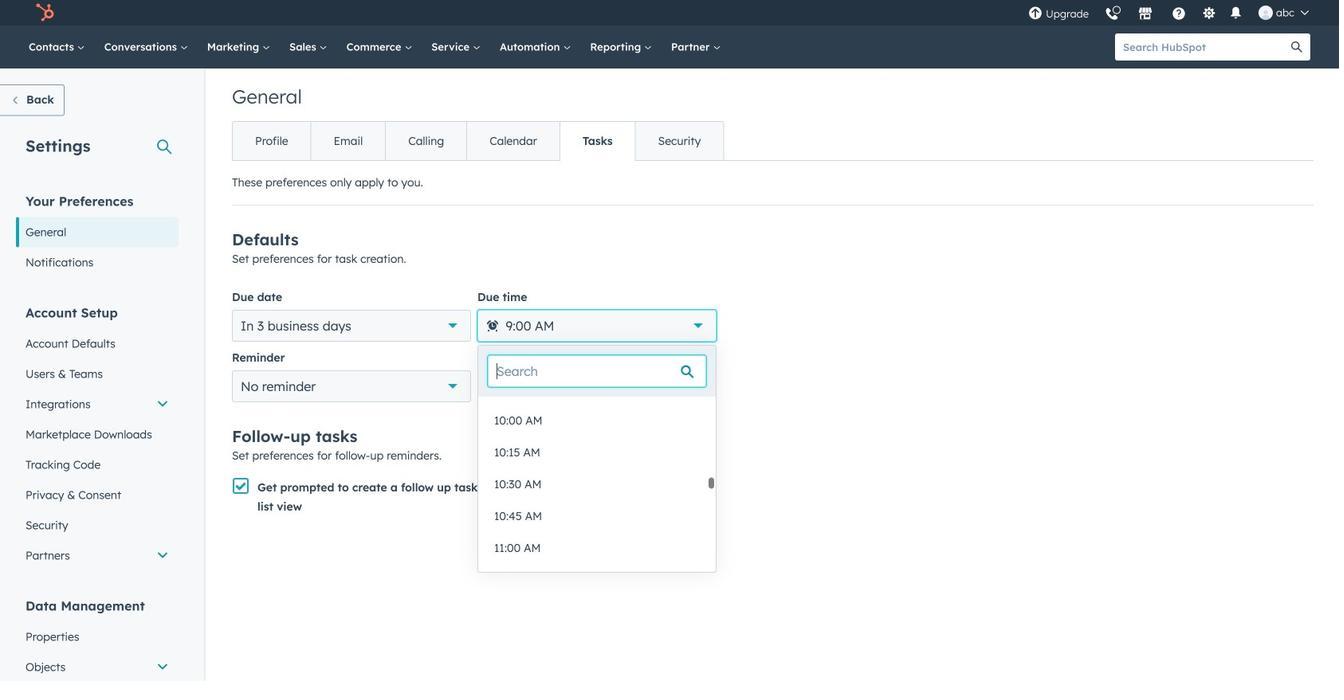 Task type: locate. For each thing, give the bounding box(es) containing it.
grid grid
[[478, 373, 716, 596]]

account setup element
[[16, 304, 179, 571]]

menu
[[1021, 0, 1320, 26]]

navigation
[[232, 121, 724, 161]]



Task type: describe. For each thing, give the bounding box(es) containing it.
your preferences element
[[16, 193, 179, 278]]

marketplaces image
[[1139, 7, 1153, 22]]

gary orlando image
[[1259, 6, 1273, 20]]

data management element
[[16, 598, 179, 682]]

Search search field
[[488, 356, 706, 387]]

Search HubSpot search field
[[1115, 33, 1284, 61]]



Task type: vqa. For each thing, say whether or not it's contained in the screenshot.
Account Setup element
yes



